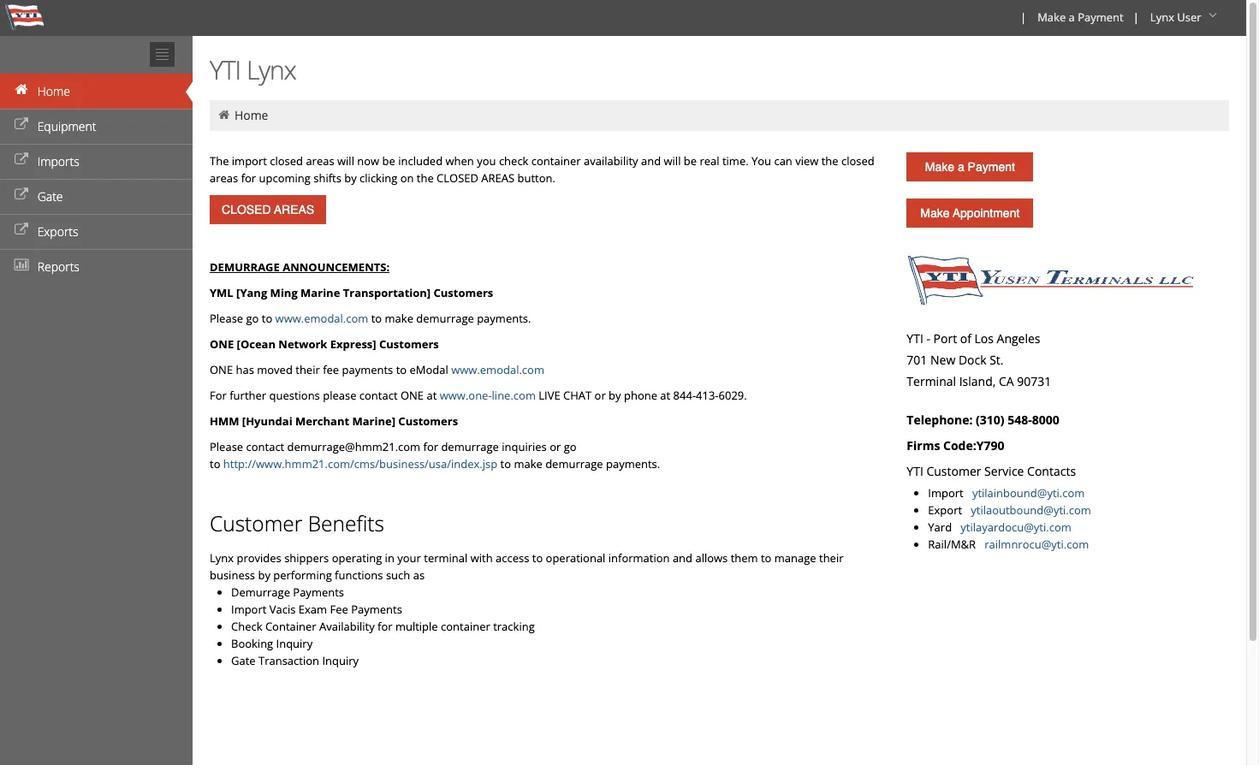 Task type: locate. For each thing, give the bounding box(es) containing it.
0 horizontal spatial gate
[[37, 188, 63, 205]]

payments
[[342, 362, 393, 378]]

access
[[496, 551, 530, 566]]

to right them on the right
[[761, 551, 772, 566]]

1 vertical spatial contact
[[246, 439, 285, 455]]

0 horizontal spatial www.emodal.com link
[[275, 311, 369, 326]]

yti - port of los angeles 701 new dock st. terminal island, ca 90731
[[907, 331, 1052, 390]]

will left the now on the left
[[337, 153, 354, 169]]

for up http://www.hmm21.com/cms/business/usa/index.jsp to make demurrage payments.
[[423, 439, 438, 455]]

0 horizontal spatial at
[[427, 388, 437, 403]]

one
[[210, 337, 234, 352], [210, 362, 233, 378], [401, 388, 424, 403]]

home image
[[13, 84, 30, 96], [217, 109, 232, 121]]

2 vertical spatial yti
[[907, 463, 924, 480]]

to up [ocean
[[262, 311, 273, 326]]

and
[[641, 153, 661, 169], [673, 551, 693, 566]]

demurrage down "inquiries"
[[546, 456, 603, 472]]

for inside please contact demurrage@hmm21.com for demurrage inquiries or go to
[[423, 439, 438, 455]]

1 vertical spatial make a payment
[[926, 160, 1016, 174]]

lynx for user
[[1151, 9, 1175, 25]]

go down [yang
[[246, 311, 259, 326]]

import up export
[[929, 486, 964, 501]]

as
[[413, 568, 425, 583]]

for left the multiple
[[378, 619, 393, 635]]

1 vertical spatial customers
[[379, 337, 439, 352]]

1 horizontal spatial payments.
[[606, 456, 660, 472]]

ytilayardocu@yti.com
[[961, 520, 1072, 535]]

payments. down phone
[[606, 456, 660, 472]]

2 vertical spatial make
[[921, 206, 950, 220]]

0 vertical spatial or
[[595, 388, 606, 403]]

customers up http://www.hmm21.com/cms/business/usa/index.jsp to make demurrage payments.
[[399, 414, 458, 429]]

booking
[[231, 636, 273, 652]]

demurrage
[[210, 259, 280, 275]]

make
[[385, 311, 414, 326], [514, 456, 543, 472]]

external link image for imports
[[13, 154, 30, 166]]

home down yti lynx
[[235, 107, 268, 123]]

1 be from the left
[[382, 153, 395, 169]]

customer down firms code:y790
[[927, 463, 982, 480]]

by left phone
[[609, 388, 621, 403]]

0 vertical spatial make a payment link
[[1030, 0, 1130, 36]]

customer
[[927, 463, 982, 480], [210, 510, 303, 538]]

contacts
[[1028, 463, 1077, 480]]

terminal
[[907, 373, 957, 390]]

0 horizontal spatial areas
[[210, 170, 238, 186]]

real
[[700, 153, 720, 169]]

www.emodal.com link down marine at the top
[[275, 311, 369, 326]]

1 vertical spatial their
[[820, 551, 844, 566]]

0 horizontal spatial will
[[337, 153, 354, 169]]

0 vertical spatial one
[[210, 337, 234, 352]]

1 vertical spatial one
[[210, 362, 233, 378]]

you
[[752, 153, 772, 169]]

the
[[210, 153, 229, 169]]

home up equipment
[[37, 83, 70, 99]]

clicking
[[360, 170, 398, 186]]

equipment
[[37, 118, 96, 134]]

1 vertical spatial go
[[564, 439, 577, 455]]

1 vertical spatial please
[[210, 439, 243, 455]]

to
[[262, 311, 273, 326], [371, 311, 382, 326], [396, 362, 407, 378], [210, 456, 220, 472], [501, 456, 511, 472], [532, 551, 543, 566], [761, 551, 772, 566]]

container up "button."
[[532, 153, 581, 169]]

hmm [hyundai merchant marine] customers
[[210, 414, 458, 429]]

0 horizontal spatial www.emodal.com
[[275, 311, 369, 326]]

ytilainbound@yti.com link
[[973, 486, 1085, 501]]

to down transportation] on the left of the page
[[371, 311, 382, 326]]

0 vertical spatial go
[[246, 311, 259, 326]]

0 horizontal spatial be
[[382, 153, 395, 169]]

0 vertical spatial for
[[241, 170, 256, 186]]

the down included
[[417, 170, 434, 186]]

network
[[279, 337, 327, 352]]

further
[[230, 388, 266, 403]]

-
[[927, 331, 931, 347]]

0 vertical spatial payments.
[[477, 311, 531, 326]]

to down "inquiries"
[[501, 456, 511, 472]]

2 | from the left
[[1134, 9, 1140, 25]]

0 vertical spatial gate
[[37, 188, 63, 205]]

demurrage up emodal
[[416, 311, 474, 326]]

0 horizontal spatial or
[[550, 439, 561, 455]]

4 external link image from the top
[[13, 224, 30, 236]]

1 vertical spatial make
[[514, 456, 543, 472]]

import ytilainbound@yti.com
[[929, 486, 1085, 501]]

www.emodal.com down marine at the top
[[275, 311, 369, 326]]

functions
[[335, 568, 383, 583]]

make a payment link
[[1030, 0, 1130, 36], [907, 152, 1034, 182]]

external link image inside equipment link
[[13, 119, 30, 131]]

external link image inside the gate link
[[13, 189, 30, 201]]

appointment
[[953, 206, 1020, 220]]

0 vertical spatial yti
[[210, 52, 241, 87]]

2 please from the top
[[210, 439, 243, 455]]

1 horizontal spatial and
[[673, 551, 693, 566]]

one down emodal
[[401, 388, 424, 403]]

customers up emodal
[[379, 337, 439, 352]]

at down emodal
[[427, 388, 437, 403]]

home image up equipment link
[[13, 84, 30, 96]]

import
[[929, 486, 964, 501], [231, 602, 267, 617]]

at left 844-
[[661, 388, 671, 403]]

1 vertical spatial customer
[[210, 510, 303, 538]]

yml
[[210, 285, 234, 301]]

1 vertical spatial for
[[423, 439, 438, 455]]

now
[[357, 153, 380, 169]]

1 | from the left
[[1021, 9, 1027, 25]]

1 vertical spatial payment
[[968, 160, 1016, 174]]

go right "inquiries"
[[564, 439, 577, 455]]

customer up provides
[[210, 510, 303, 538]]

closed up upcoming
[[270, 153, 303, 169]]

0 vertical spatial their
[[296, 362, 320, 378]]

areas
[[306, 153, 335, 169], [210, 170, 238, 186]]

payment up appointment
[[968, 160, 1016, 174]]

lynx inside lynx provides shippers operating in your terminal with access to operational information and allows them to manage their business by performing functions such as demurrage payments import vacis exam fee payments check container availability for multiple container tracking booking inquiry gate transaction inquiry
[[210, 551, 234, 566]]

los
[[975, 331, 994, 347]]

telephone:
[[907, 412, 973, 428]]

1 vertical spatial a
[[958, 160, 965, 174]]

0 horizontal spatial closed
[[270, 153, 303, 169]]

0 horizontal spatial import
[[231, 602, 267, 617]]

external link image inside exports link
[[13, 224, 30, 236]]

1 vertical spatial container
[[441, 619, 491, 635]]

0 horizontal spatial lynx
[[210, 551, 234, 566]]

and right availability
[[641, 153, 661, 169]]

contact down 'one has moved their fee payments to emodal www.emodal.com'
[[360, 388, 398, 403]]

2 horizontal spatial lynx
[[1151, 9, 1175, 25]]

0 vertical spatial customers
[[434, 285, 494, 301]]

1 horizontal spatial import
[[929, 486, 964, 501]]

at
[[427, 388, 437, 403], [661, 388, 671, 403]]

contact down [hyundai
[[246, 439, 285, 455]]

be left the real
[[684, 153, 697, 169]]

1 horizontal spatial make a payment
[[1038, 9, 1124, 25]]

to down hmm
[[210, 456, 220, 472]]

www.emodal.com link
[[275, 311, 369, 326], [451, 362, 545, 378]]

home link up equipment
[[0, 74, 193, 109]]

closed right view
[[842, 153, 875, 169]]

make down transportation] on the left of the page
[[385, 311, 414, 326]]

1 vertical spatial demurrage
[[441, 439, 499, 455]]

and left allows
[[673, 551, 693, 566]]

demurrage
[[231, 585, 290, 600]]

yti inside yti - port of los angeles 701 new dock st. terminal island, ca 90731
[[907, 331, 924, 347]]

0 vertical spatial import
[[929, 486, 964, 501]]

1 vertical spatial www.emodal.com link
[[451, 362, 545, 378]]

0 vertical spatial payment
[[1078, 9, 1124, 25]]

1 vertical spatial or
[[550, 439, 561, 455]]

payments. up line.com
[[477, 311, 531, 326]]

1 horizontal spatial home link
[[235, 107, 268, 123]]

[yang
[[236, 285, 267, 301]]

2 vertical spatial one
[[401, 388, 424, 403]]

areas down the the
[[210, 170, 238, 186]]

go
[[246, 311, 259, 326], [564, 439, 577, 455]]

their right manage
[[820, 551, 844, 566]]

export
[[929, 503, 968, 518]]

1 horizontal spatial lynx
[[247, 52, 296, 87]]

demurrage up http://www.hmm21.com/cms/business/usa/index.jsp to make demurrage payments.
[[441, 439, 499, 455]]

1 horizontal spatial will
[[664, 153, 681, 169]]

home image up the the
[[217, 109, 232, 121]]

the right view
[[822, 153, 839, 169]]

1 horizontal spatial gate
[[231, 653, 256, 669]]

upcoming
[[259, 170, 311, 186]]

please down yml
[[210, 311, 243, 326]]

1 vertical spatial make a payment link
[[907, 152, 1034, 182]]

angle down image
[[1205, 9, 1222, 21]]

one left has
[[210, 362, 233, 378]]

will left the real
[[664, 153, 681, 169]]

0 vertical spatial www.emodal.com link
[[275, 311, 369, 326]]

performing
[[273, 568, 332, 583]]

make down "inquiries"
[[514, 456, 543, 472]]

or right chat
[[595, 388, 606, 403]]

operating
[[332, 551, 382, 566]]

your
[[398, 551, 421, 566]]

inquiry down container
[[276, 636, 313, 652]]

0 vertical spatial please
[[210, 311, 243, 326]]

3 external link image from the top
[[13, 189, 30, 201]]

marine
[[301, 285, 340, 301]]

or inside please contact demurrage@hmm21.com for demurrage inquiries or go to
[[550, 439, 561, 455]]

by right the shifts
[[344, 170, 357, 186]]

0 horizontal spatial by
[[258, 568, 271, 583]]

customers for hmm [hyundai merchant marine] customers
[[399, 414, 458, 429]]

0 horizontal spatial inquiry
[[276, 636, 313, 652]]

gate up exports
[[37, 188, 63, 205]]

www.emodal.com link for one has moved their fee payments to emodal www.emodal.com
[[451, 362, 545, 378]]

customers
[[434, 285, 494, 301], [379, 337, 439, 352], [399, 414, 458, 429]]

their inside lynx provides shippers operating in your terminal with access to operational information and allows them to manage their business by performing functions such as demurrage payments import vacis exam fee payments check container availability for multiple container tracking booking inquiry gate transaction inquiry
[[820, 551, 844, 566]]

0 vertical spatial home image
[[13, 84, 30, 96]]

one left [ocean
[[210, 337, 234, 352]]

www.emodal.com up www.one-line.com link at left
[[451, 362, 545, 378]]

container inside lynx provides shippers operating in your terminal with access to operational information and allows them to manage their business by performing functions such as demurrage payments import vacis exam fee payments check container availability for multiple container tracking booking inquiry gate transaction inquiry
[[441, 619, 491, 635]]

0 vertical spatial make
[[1038, 9, 1066, 25]]

and inside lynx provides shippers operating in your terminal with access to operational information and allows them to manage their business by performing functions such as demurrage payments import vacis exam fee payments check container availability for multiple container tracking booking inquiry gate transaction inquiry
[[673, 551, 693, 566]]

phone
[[624, 388, 658, 403]]

1 horizontal spatial container
[[532, 153, 581, 169]]

container left 'tracking'
[[441, 619, 491, 635]]

None submit
[[210, 195, 326, 224]]

1 vertical spatial yti
[[907, 331, 924, 347]]

www.emodal.com
[[275, 311, 369, 326], [451, 362, 545, 378]]

0 vertical spatial container
[[532, 153, 581, 169]]

benefits
[[308, 510, 384, 538]]

gate
[[37, 188, 63, 205], [231, 653, 256, 669]]

of
[[961, 331, 972, 347]]

2 vertical spatial lynx
[[210, 551, 234, 566]]

railmnrocu@yti.com link
[[985, 537, 1090, 552]]

payments up availability
[[351, 602, 402, 617]]

0 horizontal spatial and
[[641, 153, 661, 169]]

90731
[[1018, 373, 1052, 390]]

2 vertical spatial for
[[378, 619, 393, 635]]

demurrage announcements:
[[210, 259, 390, 275]]

0 horizontal spatial for
[[241, 170, 256, 186]]

container
[[265, 619, 317, 635]]

areas up the shifts
[[306, 153, 335, 169]]

express]
[[330, 337, 376, 352]]

0 horizontal spatial container
[[441, 619, 491, 635]]

firms code:y790
[[907, 438, 1005, 454]]

0 vertical spatial lynx
[[1151, 9, 1175, 25]]

transaction
[[259, 653, 319, 669]]

new
[[931, 352, 956, 368]]

for down import
[[241, 170, 256, 186]]

be up clicking
[[382, 153, 395, 169]]

0 vertical spatial home
[[37, 83, 70, 99]]

1 vertical spatial make
[[926, 160, 955, 174]]

2 vertical spatial by
[[258, 568, 271, 583]]

1 horizontal spatial www.emodal.com
[[451, 362, 545, 378]]

for inside lynx provides shippers operating in your terminal with access to operational information and allows them to manage their business by performing functions such as demurrage payments import vacis exam fee payments check container availability for multiple container tracking booking inquiry gate transaction inquiry
[[378, 619, 393, 635]]

please inside please contact demurrage@hmm21.com for demurrage inquiries or go to
[[210, 439, 243, 455]]

or right "inquiries"
[[550, 439, 561, 455]]

www.emodal.com link up www.one-line.com link at left
[[451, 362, 545, 378]]

lynx for provides
[[210, 551, 234, 566]]

1 external link image from the top
[[13, 119, 30, 131]]

1 horizontal spatial customer
[[927, 463, 982, 480]]

1 vertical spatial areas
[[210, 170, 238, 186]]

1 horizontal spatial at
[[661, 388, 671, 403]]

0 horizontal spatial customer
[[210, 510, 303, 538]]

please for please contact demurrage@hmm21.com for demurrage inquiries or go to
[[210, 439, 243, 455]]

1 horizontal spatial payment
[[1078, 9, 1124, 25]]

home link down yti lynx
[[235, 107, 268, 123]]

make for make appointment link
[[921, 206, 950, 220]]

1 please from the top
[[210, 311, 243, 326]]

1 vertical spatial inquiry
[[322, 653, 359, 669]]

please go to www.emodal.com to make demurrage payments.
[[210, 311, 531, 326]]

payment left lynx user
[[1078, 9, 1124, 25]]

1 horizontal spatial by
[[344, 170, 357, 186]]

external link image for equipment
[[13, 119, 30, 131]]

1 vertical spatial home image
[[217, 109, 232, 121]]

closed
[[437, 170, 479, 186]]

customers right transportation] on the left of the page
[[434, 285, 494, 301]]

shifts
[[314, 170, 342, 186]]

ytilaoutbound@yti.com
[[971, 503, 1092, 518]]

0 horizontal spatial contact
[[246, 439, 285, 455]]

inquiry down availability
[[322, 653, 359, 669]]

code:y790
[[944, 438, 1005, 454]]

payment
[[1078, 9, 1124, 25], [968, 160, 1016, 174]]

gate down booking
[[231, 653, 256, 669]]

by up demurrage
[[258, 568, 271, 583]]

2 be from the left
[[684, 153, 697, 169]]

areas
[[482, 170, 515, 186]]

0 horizontal spatial payments
[[293, 585, 344, 600]]

1 horizontal spatial go
[[564, 439, 577, 455]]

their left fee on the left
[[296, 362, 320, 378]]

yti for yti customer service contacts
[[907, 463, 924, 480]]

1 horizontal spatial |
[[1134, 9, 1140, 25]]

import inside lynx provides shippers operating in your terminal with access to operational information and allows them to manage their business by performing functions such as demurrage payments import vacis exam fee payments check container availability for multiple container tracking booking inquiry gate transaction inquiry
[[231, 602, 267, 617]]

external link image
[[13, 119, 30, 131], [13, 154, 30, 166], [13, 189, 30, 201], [13, 224, 30, 236]]

included
[[398, 153, 443, 169]]

inquiry
[[276, 636, 313, 652], [322, 653, 359, 669]]

1 horizontal spatial their
[[820, 551, 844, 566]]

0 horizontal spatial the
[[417, 170, 434, 186]]

button.
[[518, 170, 556, 186]]

import up check
[[231, 602, 267, 617]]

will
[[337, 153, 354, 169], [664, 153, 681, 169]]

yti customer service contacts
[[907, 463, 1077, 480]]

payments up exam
[[293, 585, 344, 600]]

external link image inside imports "link"
[[13, 154, 30, 166]]

2 external link image from the top
[[13, 154, 30, 166]]

the import closed areas will now be included when you check container availability and will be real time.  you can view the closed areas for upcoming shifts by clicking on the closed areas button.
[[210, 153, 875, 186]]

please down hmm
[[210, 439, 243, 455]]

701
[[907, 352, 928, 368]]



Task type: describe. For each thing, give the bounding box(es) containing it.
1 horizontal spatial or
[[595, 388, 606, 403]]

make appointment
[[921, 206, 1020, 220]]

demurrage inside please contact demurrage@hmm21.com for demurrage inquiries or go to
[[441, 439, 499, 455]]

0 vertical spatial customer
[[927, 463, 982, 480]]

external link image for gate
[[13, 189, 30, 201]]

http://www.hmm21.com/cms/business/usa/index.jsp to make demurrage payments.
[[223, 456, 660, 472]]

external link image for exports
[[13, 224, 30, 236]]

www.one-line.com link
[[440, 388, 536, 403]]

0 horizontal spatial home
[[37, 83, 70, 99]]

0 vertical spatial demurrage
[[416, 311, 474, 326]]

please contact demurrage@hmm21.com for demurrage inquiries or go to
[[210, 439, 577, 472]]

operational
[[546, 551, 606, 566]]

merchant
[[295, 414, 349, 429]]

gate link
[[0, 179, 193, 214]]

1 horizontal spatial areas
[[306, 153, 335, 169]]

to inside please contact demurrage@hmm21.com for demurrage inquiries or go to
[[210, 456, 220, 472]]

0 horizontal spatial a
[[958, 160, 965, 174]]

live
[[539, 388, 561, 403]]

one for one [ocean network express] customers
[[210, 337, 234, 352]]

demurrage@hmm21.com
[[287, 439, 421, 455]]

0 horizontal spatial payment
[[968, 160, 1016, 174]]

transportation]
[[343, 285, 431, 301]]

1 horizontal spatial home image
[[217, 109, 232, 121]]

0 vertical spatial inquiry
[[276, 636, 313, 652]]

availability
[[584, 153, 639, 169]]

1 vertical spatial by
[[609, 388, 621, 403]]

1 horizontal spatial the
[[822, 153, 839, 169]]

exam
[[299, 602, 327, 617]]

for
[[210, 388, 227, 403]]

can
[[775, 153, 793, 169]]

customers for one [ocean network express] customers
[[379, 337, 439, 352]]

gate inside lynx provides shippers operating in your terminal with access to operational information and allows them to manage their business by performing functions such as demurrage payments import vacis exam fee payments check container availability for multiple container tracking booking inquiry gate transaction inquiry
[[231, 653, 256, 669]]

lynx provides shippers operating in your terminal with access to operational information and allows them to manage their business by performing functions such as demurrage payments import vacis exam fee payments check container availability for multiple container tracking booking inquiry gate transaction inquiry
[[210, 551, 844, 669]]

lynx user
[[1151, 9, 1202, 25]]

one for one has moved their fee payments to emodal www.emodal.com
[[210, 362, 233, 378]]

0 horizontal spatial make a payment
[[926, 160, 1016, 174]]

0 vertical spatial a
[[1069, 9, 1075, 25]]

ytilayardocu@yti.com link
[[961, 520, 1072, 535]]

service
[[985, 463, 1025, 480]]

announcements:
[[283, 259, 390, 275]]

0 vertical spatial make a payment
[[1038, 9, 1124, 25]]

availability
[[319, 619, 375, 635]]

0 horizontal spatial home link
[[0, 74, 193, 109]]

for inside the import closed areas will now be included when you check container availability and will be real time.  you can view the closed areas for upcoming shifts by clicking on the closed areas button.
[[241, 170, 256, 186]]

to left emodal
[[396, 362, 407, 378]]

548-
[[1008, 412, 1033, 428]]

container inside the import closed areas will now be included when you check container availability and will be real time.  you can view the closed areas for upcoming shifts by clicking on the closed areas button.
[[532, 153, 581, 169]]

1 vertical spatial home
[[235, 107, 268, 123]]

allows
[[696, 551, 728, 566]]

one [ocean network express] customers
[[210, 337, 439, 352]]

chat
[[564, 388, 592, 403]]

terminal
[[424, 551, 468, 566]]

to right "access"
[[532, 551, 543, 566]]

imports link
[[0, 144, 193, 179]]

by inside the import closed areas will now be included when you check container availability and will be real time.  you can view the closed areas for upcoming shifts by clicking on the closed areas button.
[[344, 170, 357, 186]]

exports link
[[0, 214, 193, 249]]

ytilainbound@yti.com
[[973, 486, 1085, 501]]

dock
[[959, 352, 987, 368]]

6029.
[[719, 388, 747, 403]]

0 vertical spatial payments
[[293, 585, 344, 600]]

please for please go to www.emodal.com to make demurrage payments.
[[210, 311, 243, 326]]

http://www.hmm21.com/cms/business/usa/index.jsp
[[223, 456, 498, 472]]

2 closed from the left
[[842, 153, 875, 169]]

provides
[[237, 551, 282, 566]]

questions
[[269, 388, 320, 403]]

for further questions please contact one at www.one-line.com live chat or by phone at 844-413-6029.
[[210, 388, 747, 403]]

yti for yti lynx
[[210, 52, 241, 87]]

view
[[796, 153, 819, 169]]

angeles
[[997, 331, 1041, 347]]

1 horizontal spatial make
[[514, 456, 543, 472]]

business
[[210, 568, 255, 583]]

2 will from the left
[[664, 153, 681, 169]]

go inside please contact demurrage@hmm21.com for demurrage inquiries or go to
[[564, 439, 577, 455]]

0 horizontal spatial their
[[296, 362, 320, 378]]

has
[[236, 362, 254, 378]]

0 horizontal spatial make
[[385, 311, 414, 326]]

railmnrocu@yti.com
[[985, 537, 1090, 552]]

lynx user link
[[1143, 0, 1228, 36]]

413-
[[696, 388, 719, 403]]

manage
[[775, 551, 817, 566]]

on
[[400, 170, 414, 186]]

one has moved their fee payments to emodal www.emodal.com
[[210, 362, 545, 378]]

emodal
[[410, 362, 449, 378]]

ming
[[270, 285, 298, 301]]

when
[[446, 153, 474, 169]]

line.com
[[492, 388, 536, 403]]

1 horizontal spatial payments
[[351, 602, 402, 617]]

bar chart image
[[13, 259, 30, 271]]

them
[[731, 551, 758, 566]]

import
[[232, 153, 267, 169]]

information
[[609, 551, 670, 566]]

0 horizontal spatial home image
[[13, 84, 30, 96]]

reports link
[[0, 249, 193, 284]]

fee
[[330, 602, 348, 617]]

by inside lynx provides shippers operating in your terminal with access to operational information and allows them to manage their business by performing functions such as demurrage payments import vacis exam fee payments check container availability for multiple container tracking booking inquiry gate transaction inquiry
[[258, 568, 271, 583]]

http://www.hmm21.com/cms/business/usa/index.jsp link
[[223, 456, 498, 472]]

1 will from the left
[[337, 153, 354, 169]]

1 closed from the left
[[270, 153, 303, 169]]

yti for yti - port of los angeles 701 new dock st. terminal island, ca 90731
[[907, 331, 924, 347]]

844-
[[674, 388, 696, 403]]

in
[[385, 551, 395, 566]]

fee
[[323, 362, 339, 378]]

www.one-
[[440, 388, 492, 403]]

yml [yang ming marine transportation] customers
[[210, 285, 494, 301]]

and inside the import closed areas will now be included when you check container availability and will be real time.  you can view the closed areas for upcoming shifts by clicking on the closed areas button.
[[641, 153, 661, 169]]

2 at from the left
[[661, 388, 671, 403]]

yti lynx
[[210, 52, 296, 87]]

check
[[231, 619, 263, 635]]

1 vertical spatial payments.
[[606, 456, 660, 472]]

telephone: (310) 548-8000
[[907, 412, 1060, 428]]

www.emodal.com link for to make demurrage payments.
[[275, 311, 369, 326]]

such
[[386, 568, 410, 583]]

st.
[[990, 352, 1004, 368]]

2 vertical spatial demurrage
[[546, 456, 603, 472]]

0 horizontal spatial payments.
[[477, 311, 531, 326]]

equipment link
[[0, 109, 193, 144]]

[ocean
[[237, 337, 276, 352]]

make for bottom make a payment link
[[926, 160, 955, 174]]

contact inside please contact demurrage@hmm21.com for demurrage inquiries or go to
[[246, 439, 285, 455]]

1 at from the left
[[427, 388, 437, 403]]

please
[[323, 388, 357, 403]]

0 vertical spatial contact
[[360, 388, 398, 403]]

ca
[[999, 373, 1015, 390]]

imports
[[37, 153, 79, 170]]

reports
[[37, 259, 80, 275]]

yard
[[929, 520, 958, 535]]

(310)
[[976, 412, 1005, 428]]

rail/m&r
[[929, 537, 982, 552]]

user
[[1178, 9, 1202, 25]]



Task type: vqa. For each thing, say whether or not it's contained in the screenshot.
will to the right
yes



